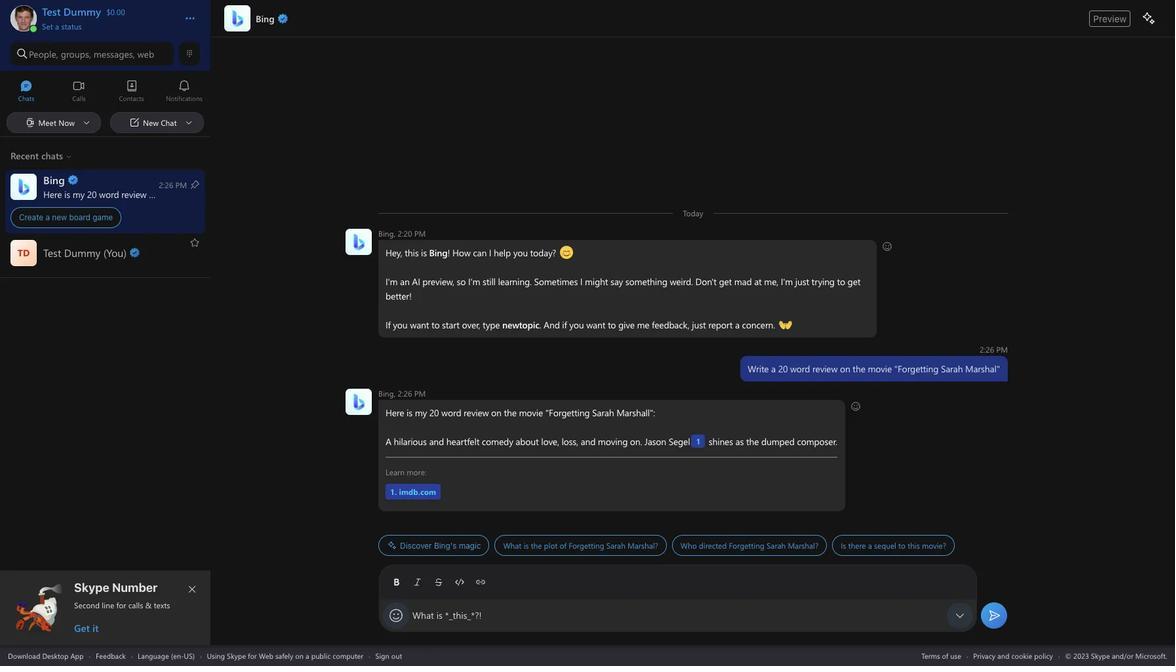 Task type: vqa. For each thing, say whether or not it's contained in the screenshot.
'GYM'
no



Task type: describe. For each thing, give the bounding box(es) containing it.
segel
[[669, 435, 690, 448]]

moving
[[598, 435, 628, 448]]

what is the plot of forgetting sarah marshal? button
[[495, 535, 667, 556]]

you inside i'm an ai preview, so i'm still learning. sometimes i might say something weird. don't get mad at me, i'm just trying to get better! if you want to start over, type
[[393, 319, 408, 331]]

marshal? inside button
[[788, 540, 819, 551]]

here is my 20 word review on the movie "forgetting sarah marshall": a hilarious and heartfelt comedy about love, loss, and moving on.
[[386, 407, 655, 448]]

download desktop app
[[8, 651, 84, 661]]

on for "forgetting
[[840, 363, 850, 375]]

to inside button
[[899, 540, 906, 551]]

terms of use link
[[922, 651, 961, 661]]

write a 20 word review on the movie "forgetting sarah marshal"
[[748, 363, 1000, 375]]

create a new board game
[[19, 212, 113, 222]]

bing, 2:26 pm
[[378, 388, 426, 399]]

1 horizontal spatial word
[[790, 363, 810, 375]]

a left public
[[306, 651, 309, 661]]

my
[[415, 407, 427, 419]]

bing, 2:20 pm
[[378, 228, 426, 239]]

at
[[754, 275, 762, 288]]

1 horizontal spatial of
[[942, 651, 948, 661]]

2 horizontal spatial and
[[998, 651, 1010, 661]]

3 i'm from the left
[[781, 275, 793, 288]]

&
[[145, 600, 152, 611]]

today?
[[530, 247, 556, 259]]

word inside here is my 20 word review on the movie "forgetting sarah marshall": a hilarious and heartfelt comedy about love, loss, and moving on.
[[441, 407, 461, 419]]

0 vertical spatial skype
[[74, 581, 109, 595]]

discover bing's magic
[[400, 541, 481, 551]]

ai
[[412, 275, 420, 288]]

loss,
[[562, 435, 578, 448]]

calls
[[128, 600, 143, 611]]

newtopic . and if you want to give me feedback, just report a concern.
[[502, 319, 778, 331]]

is there a sequel to this movie?
[[841, 540, 946, 551]]

might
[[585, 275, 608, 288]]

skype number
[[74, 581, 158, 595]]

forgetting inside button
[[729, 540, 765, 551]]

what for what is the plot of forgetting sarah marshal?
[[503, 540, 522, 551]]

privacy and cookie policy
[[973, 651, 1053, 661]]

is there a sequel to this movie? button
[[832, 535, 955, 556]]

bing
[[429, 247, 448, 259]]

is left bing
[[421, 247, 427, 259]]

.
[[539, 319, 541, 331]]

the inside here is my 20 word review on the movie "forgetting sarah marshall": a hilarious and heartfelt comedy about love, loss, and moving on.
[[504, 407, 517, 419]]

is for what is the plot of forgetting sarah marshal?
[[524, 540, 529, 551]]

shines
[[709, 435, 733, 448]]

hilarious
[[394, 435, 427, 448]]

new
[[52, 212, 67, 222]]

sarah inside button
[[606, 540, 626, 551]]

there
[[848, 540, 866, 551]]

better!
[[386, 290, 412, 302]]

get it
[[74, 622, 99, 635]]

on inside here is my 20 word review on the movie "forgetting sarah marshall": a hilarious and heartfelt comedy about love, loss, and moving on.
[[491, 407, 502, 419]]

get
[[74, 622, 90, 635]]

0 horizontal spatial just
[[692, 319, 706, 331]]

2:20
[[398, 228, 412, 239]]

safely
[[275, 651, 293, 661]]

to left give
[[608, 319, 616, 331]]

groups,
[[61, 48, 91, 60]]

love,
[[541, 435, 559, 448]]

download desktop app link
[[8, 651, 84, 661]]

feedback
[[96, 651, 126, 661]]

game
[[93, 212, 113, 222]]

a right report
[[735, 319, 740, 331]]

feedback,
[[652, 319, 690, 331]]

use
[[950, 651, 961, 661]]

0 vertical spatial i
[[489, 247, 491, 259]]

magic
[[459, 541, 481, 551]]

shines as the dumped composer.
[[706, 435, 837, 448]]

skype number element
[[11, 581, 200, 635]]

2 get from the left
[[848, 275, 861, 288]]

if
[[386, 319, 391, 331]]

20 inside here is my 20 word review on the movie "forgetting sarah marshall": a hilarious and heartfelt comedy about love, loss, and moving on.
[[429, 407, 439, 419]]

about
[[516, 435, 539, 448]]

it
[[92, 622, 99, 635]]

of inside button
[[560, 540, 567, 551]]

sarah inside button
[[767, 540, 786, 551]]

terms
[[922, 651, 940, 661]]

newtopic
[[502, 319, 539, 331]]

dumped
[[761, 435, 795, 448]]

this inside button
[[908, 540, 920, 551]]

using
[[207, 651, 225, 661]]

terms of use
[[922, 651, 961, 661]]

bing, for bing, 2:26 pm
[[378, 388, 396, 399]]

movie inside here is my 20 word review on the movie "forgetting sarah marshall": a hilarious and heartfelt comedy about love, loss, and moving on.
[[519, 407, 543, 419]]

public
[[311, 651, 331, 661]]

status
[[61, 21, 82, 31]]

and
[[544, 319, 560, 331]]

something
[[626, 275, 667, 288]]

sign out link
[[375, 651, 402, 661]]

(smileeyes)
[[560, 246, 603, 258]]

set
[[42, 21, 53, 31]]

1 i'm from the left
[[386, 275, 398, 288]]

sign
[[375, 651, 389, 661]]

1 horizontal spatial "forgetting
[[894, 363, 939, 375]]



Task type: locate. For each thing, give the bounding box(es) containing it.
download
[[8, 651, 40, 661]]

1 vertical spatial bing,
[[378, 388, 396, 399]]

forgetting right directed
[[729, 540, 765, 551]]

for for calls
[[116, 600, 126, 611]]

0 horizontal spatial for
[[116, 600, 126, 611]]

pm for bing, 2:26 pm
[[414, 388, 426, 399]]

me
[[637, 319, 650, 331]]

this left the movie?
[[908, 540, 920, 551]]

i inside i'm an ai preview, so i'm still learning. sometimes i might say something weird. don't get mad at me, i'm just trying to get better! if you want to start over, type
[[580, 275, 583, 288]]

0 horizontal spatial on
[[295, 651, 304, 661]]

0 horizontal spatial forgetting
[[569, 540, 604, 551]]

for left web
[[248, 651, 257, 661]]

1 vertical spatial just
[[692, 319, 706, 331]]

0 horizontal spatial this
[[405, 247, 419, 259]]

2 i'm from the left
[[468, 275, 480, 288]]

2:26 pm
[[980, 344, 1008, 355]]

a left the new
[[46, 212, 50, 222]]

what inside button
[[503, 540, 522, 551]]

0 vertical spatial 20
[[778, 363, 788, 375]]

marshal? inside button
[[628, 540, 658, 551]]

2 marshal? from the left
[[788, 540, 819, 551]]

i
[[489, 247, 491, 259], [580, 275, 583, 288]]

what left "plot" on the bottom of page
[[503, 540, 522, 551]]

0 vertical spatial review
[[813, 363, 838, 375]]

1 vertical spatial pm
[[996, 344, 1008, 355]]

1 vertical spatial this
[[908, 540, 920, 551]]

Type a message text field
[[412, 609, 944, 622]]

for inside skype number element
[[116, 600, 126, 611]]

0 vertical spatial what
[[503, 540, 522, 551]]

2 vertical spatial on
[[295, 651, 304, 661]]

out
[[391, 651, 402, 661]]

i'm right so
[[468, 275, 480, 288]]

0 vertical spatial word
[[790, 363, 810, 375]]

directed
[[699, 540, 727, 551]]

2:26 up 'here'
[[398, 388, 412, 399]]

can
[[473, 247, 487, 259]]

0 horizontal spatial review
[[464, 407, 489, 419]]

i'm right me,
[[781, 275, 793, 288]]

what is the plot of forgetting sarah marshal?
[[503, 540, 658, 551]]

0 vertical spatial "forgetting
[[894, 363, 939, 375]]

1 vertical spatial skype
[[227, 651, 246, 661]]

(en-
[[171, 651, 184, 661]]

composer.
[[797, 435, 837, 448]]

what is *_this_*?!
[[412, 609, 482, 622]]

comedy
[[482, 435, 513, 448]]

1 horizontal spatial just
[[795, 275, 809, 288]]

skype up the second
[[74, 581, 109, 595]]

pm up my
[[414, 388, 426, 399]]

1 vertical spatial movie
[[519, 407, 543, 419]]

marshal? left who
[[628, 540, 658, 551]]

skype right using
[[227, 651, 246, 661]]

what left the *_this_*?!
[[412, 609, 434, 622]]

0 vertical spatial just
[[795, 275, 809, 288]]

for right line at the bottom of page
[[116, 600, 126, 611]]

0 horizontal spatial what
[[412, 609, 434, 622]]

don't
[[696, 275, 717, 288]]

1 horizontal spatial you
[[513, 247, 528, 259]]

me,
[[764, 275, 779, 288]]

1 vertical spatial what
[[412, 609, 434, 622]]

0 vertical spatial for
[[116, 600, 126, 611]]

1 vertical spatial "forgetting
[[545, 407, 590, 419]]

heartfelt
[[446, 435, 480, 448]]

over,
[[462, 319, 480, 331]]

1 forgetting from the left
[[569, 540, 604, 551]]

2 horizontal spatial i'm
[[781, 275, 793, 288]]

1 horizontal spatial for
[[248, 651, 257, 661]]

2 horizontal spatial you
[[569, 319, 584, 331]]

is inside here is my 20 word review on the movie "forgetting sarah marshall": a hilarious and heartfelt comedy about love, loss, and moving on.
[[407, 407, 413, 419]]

0 horizontal spatial skype
[[74, 581, 109, 595]]

1 vertical spatial 20
[[429, 407, 439, 419]]

so
[[457, 275, 466, 288]]

policy
[[1034, 651, 1053, 661]]

set a status button
[[42, 18, 172, 31]]

word right write
[[790, 363, 810, 375]]

to left start
[[431, 319, 440, 331]]

jason
[[645, 435, 666, 448]]

1 horizontal spatial 2:26
[[980, 344, 994, 355]]

*_this_*?!
[[445, 609, 482, 622]]

just inside i'm an ai preview, so i'm still learning. sometimes i might say something weird. don't get mad at me, i'm just trying to get better! if you want to start over, type
[[795, 275, 809, 288]]

0 horizontal spatial word
[[441, 407, 461, 419]]

help
[[494, 247, 511, 259]]

1 horizontal spatial and
[[581, 435, 596, 448]]

1 horizontal spatial want
[[586, 319, 605, 331]]

to
[[837, 275, 845, 288], [431, 319, 440, 331], [608, 319, 616, 331], [899, 540, 906, 551]]

i right can
[[489, 247, 491, 259]]

the inside button
[[531, 540, 542, 551]]

pm up marshal"
[[996, 344, 1008, 355]]

review down (openhands)
[[813, 363, 838, 375]]

get left mad
[[719, 275, 732, 288]]

2 horizontal spatial on
[[840, 363, 850, 375]]

what for what is *_this_*?!
[[412, 609, 434, 622]]

create a new board game button
[[0, 170, 211, 233]]

want left start
[[410, 319, 429, 331]]

(openhands)
[[779, 318, 828, 331]]

discover
[[400, 541, 432, 551]]

want left give
[[586, 319, 605, 331]]

for
[[116, 600, 126, 611], [248, 651, 257, 661]]

sequel
[[874, 540, 896, 551]]

1 vertical spatial for
[[248, 651, 257, 661]]

!
[[448, 247, 450, 259]]

language (en-us)
[[138, 651, 195, 661]]

pm
[[414, 228, 426, 239], [996, 344, 1008, 355], [414, 388, 426, 399]]

preview,
[[423, 275, 454, 288]]

this right hey,
[[405, 247, 419, 259]]

a right there
[[868, 540, 872, 551]]

movie?
[[922, 540, 946, 551]]

is left "plot" on the bottom of page
[[524, 540, 529, 551]]

pm right 2:20
[[414, 228, 426, 239]]

sarah inside here is my 20 word review on the movie "forgetting sarah marshall": a hilarious and heartfelt comedy about love, loss, and moving on.
[[592, 407, 614, 419]]

people, groups, messages, web
[[29, 48, 154, 60]]

2 want from the left
[[586, 319, 605, 331]]

1 bing, from the top
[[378, 228, 396, 239]]

a right 'set'
[[55, 21, 59, 31]]

report
[[708, 319, 733, 331]]

type
[[483, 319, 500, 331]]

and left cookie
[[998, 651, 1010, 661]]

0 horizontal spatial want
[[410, 319, 429, 331]]

0 vertical spatial movie
[[868, 363, 892, 375]]

start
[[442, 319, 460, 331]]

say
[[610, 275, 623, 288]]

is left my
[[407, 407, 413, 419]]

1 horizontal spatial skype
[[227, 651, 246, 661]]

1 horizontal spatial on
[[491, 407, 502, 419]]

1 horizontal spatial this
[[908, 540, 920, 551]]

review
[[813, 363, 838, 375], [464, 407, 489, 419]]

marshal? left is
[[788, 540, 819, 551]]

review up heartfelt
[[464, 407, 489, 419]]

1 horizontal spatial marshal?
[[788, 540, 819, 551]]

review inside here is my 20 word review on the movie "forgetting sarah marshall": a hilarious and heartfelt comedy about love, loss, and moving on.
[[464, 407, 489, 419]]

1 horizontal spatial i
[[580, 275, 583, 288]]

20 right my
[[429, 407, 439, 419]]

marshal"
[[965, 363, 1000, 375]]

hey,
[[386, 247, 402, 259]]

1 vertical spatial review
[[464, 407, 489, 419]]

a inside 'button'
[[46, 212, 50, 222]]

sometimes
[[534, 275, 578, 288]]

0 horizontal spatial "forgetting
[[545, 407, 590, 419]]

is for what is *_this_*?!
[[437, 609, 443, 622]]

is inside button
[[524, 540, 529, 551]]

privacy and cookie policy link
[[973, 651, 1053, 661]]

sign out
[[375, 651, 402, 661]]

on for computer
[[295, 651, 304, 661]]

1 vertical spatial on
[[491, 407, 502, 419]]

0 vertical spatial 2:26
[[980, 344, 994, 355]]

is for here is my 20 word review on the movie "forgetting sarah marshall": a hilarious and heartfelt comedy about love, loss, and moving on.
[[407, 407, 413, 419]]

computer
[[333, 651, 363, 661]]

0 horizontal spatial i
[[489, 247, 491, 259]]

1 horizontal spatial i'm
[[468, 275, 480, 288]]

20 right write
[[778, 363, 788, 375]]

plot
[[544, 540, 558, 551]]

1 vertical spatial word
[[441, 407, 461, 419]]

of right "plot" on the bottom of page
[[560, 540, 567, 551]]

i'm left an
[[386, 275, 398, 288]]

of left use in the bottom of the page
[[942, 651, 948, 661]]

0 horizontal spatial of
[[560, 540, 567, 551]]

trying
[[812, 275, 835, 288]]

1 vertical spatial of
[[942, 651, 948, 661]]

2 forgetting from the left
[[729, 540, 765, 551]]

get right trying
[[848, 275, 861, 288]]

give
[[618, 319, 635, 331]]

sarah right "plot" on the bottom of page
[[606, 540, 626, 551]]

tab list
[[0, 74, 211, 110]]

1 horizontal spatial forgetting
[[729, 540, 765, 551]]

and
[[429, 435, 444, 448], [581, 435, 596, 448], [998, 651, 1010, 661]]

i'm an ai preview, so i'm still learning. sometimes i might say something weird. don't get mad at me, i'm just trying to get better! if you want to start over, type
[[386, 275, 863, 331]]

0 horizontal spatial you
[[393, 319, 408, 331]]

0 horizontal spatial get
[[719, 275, 732, 288]]

marshall":
[[617, 407, 655, 419]]

number
[[112, 581, 158, 595]]

"forgetting inside here is my 20 word review on the movie "forgetting sarah marshall": a hilarious and heartfelt comedy about love, loss, and moving on.
[[545, 407, 590, 419]]

0 horizontal spatial i'm
[[386, 275, 398, 288]]

privacy
[[973, 651, 996, 661]]

still
[[483, 275, 496, 288]]

i'm
[[386, 275, 398, 288], [468, 275, 480, 288], [781, 275, 793, 288]]

bing, left 2:20
[[378, 228, 396, 239]]

pm for bing, 2:20 pm
[[414, 228, 426, 239]]

a
[[55, 21, 59, 31], [46, 212, 50, 222], [735, 319, 740, 331], [771, 363, 776, 375], [868, 540, 872, 551], [306, 651, 309, 661]]

create
[[19, 212, 43, 222]]

language (en-us) link
[[138, 651, 195, 661]]

0 vertical spatial pm
[[414, 228, 426, 239]]

who directed forgetting sarah marshal? button
[[672, 535, 827, 556]]

0 vertical spatial bing,
[[378, 228, 396, 239]]

1 get from the left
[[719, 275, 732, 288]]

to right sequel
[[899, 540, 906, 551]]

want inside i'm an ai preview, so i'm still learning. sometimes i might say something weird. don't get mad at me, i'm just trying to get better! if you want to start over, type
[[410, 319, 429, 331]]

forgetting right "plot" on the bottom of page
[[569, 540, 604, 551]]

1 horizontal spatial movie
[[868, 363, 892, 375]]

preview
[[1093, 13, 1127, 24]]

sarah up moving
[[592, 407, 614, 419]]

i left might
[[580, 275, 583, 288]]

1 vertical spatial 2:26
[[398, 388, 412, 399]]

0 horizontal spatial marshal?
[[628, 540, 658, 551]]

weird.
[[670, 275, 693, 288]]

this
[[405, 247, 419, 259], [908, 540, 920, 551]]

2:26 up marshal"
[[980, 344, 994, 355]]

forgetting
[[569, 540, 604, 551], [729, 540, 765, 551]]

texts
[[154, 600, 170, 611]]

bing's
[[434, 541, 457, 551]]

1 marshal? from the left
[[628, 540, 658, 551]]

bing, for bing, 2:20 pm
[[378, 228, 396, 239]]

what
[[503, 540, 522, 551], [412, 609, 434, 622]]

2 bing, from the top
[[378, 388, 396, 399]]

set a status
[[42, 21, 82, 31]]

as
[[736, 435, 744, 448]]

1 vertical spatial i
[[580, 275, 583, 288]]

1 want from the left
[[410, 319, 429, 331]]

hey, this is bing ! how can i help you today?
[[386, 247, 559, 259]]

0 horizontal spatial 20
[[429, 407, 439, 419]]

1 horizontal spatial review
[[813, 363, 838, 375]]

concern.
[[742, 319, 775, 331]]

0 horizontal spatial and
[[429, 435, 444, 448]]

here
[[386, 407, 404, 419]]

forgetting inside button
[[569, 540, 604, 551]]

2 vertical spatial pm
[[414, 388, 426, 399]]

board
[[69, 212, 90, 222]]

web
[[259, 651, 273, 661]]

1 horizontal spatial 20
[[778, 363, 788, 375]]

movie
[[868, 363, 892, 375], [519, 407, 543, 419]]

second
[[74, 600, 100, 611]]

word right my
[[441, 407, 461, 419]]

1 horizontal spatial get
[[848, 275, 861, 288]]

0 horizontal spatial movie
[[519, 407, 543, 419]]

is left the *_this_*?!
[[437, 609, 443, 622]]

and right loss,
[[581, 435, 596, 448]]

0 horizontal spatial 2:26
[[398, 388, 412, 399]]

0 vertical spatial of
[[560, 540, 567, 551]]

just left report
[[692, 319, 706, 331]]

a right write
[[771, 363, 776, 375]]

sarah right directed
[[767, 540, 786, 551]]

to right trying
[[837, 275, 845, 288]]

1 horizontal spatial what
[[503, 540, 522, 551]]

just left trying
[[795, 275, 809, 288]]

sarah left marshal"
[[941, 363, 963, 375]]

and right hilarious
[[429, 435, 444, 448]]

bing, up 'here'
[[378, 388, 396, 399]]

0 vertical spatial this
[[405, 247, 419, 259]]

0 vertical spatial on
[[840, 363, 850, 375]]

for for web
[[248, 651, 257, 661]]

20
[[778, 363, 788, 375], [429, 407, 439, 419]]



